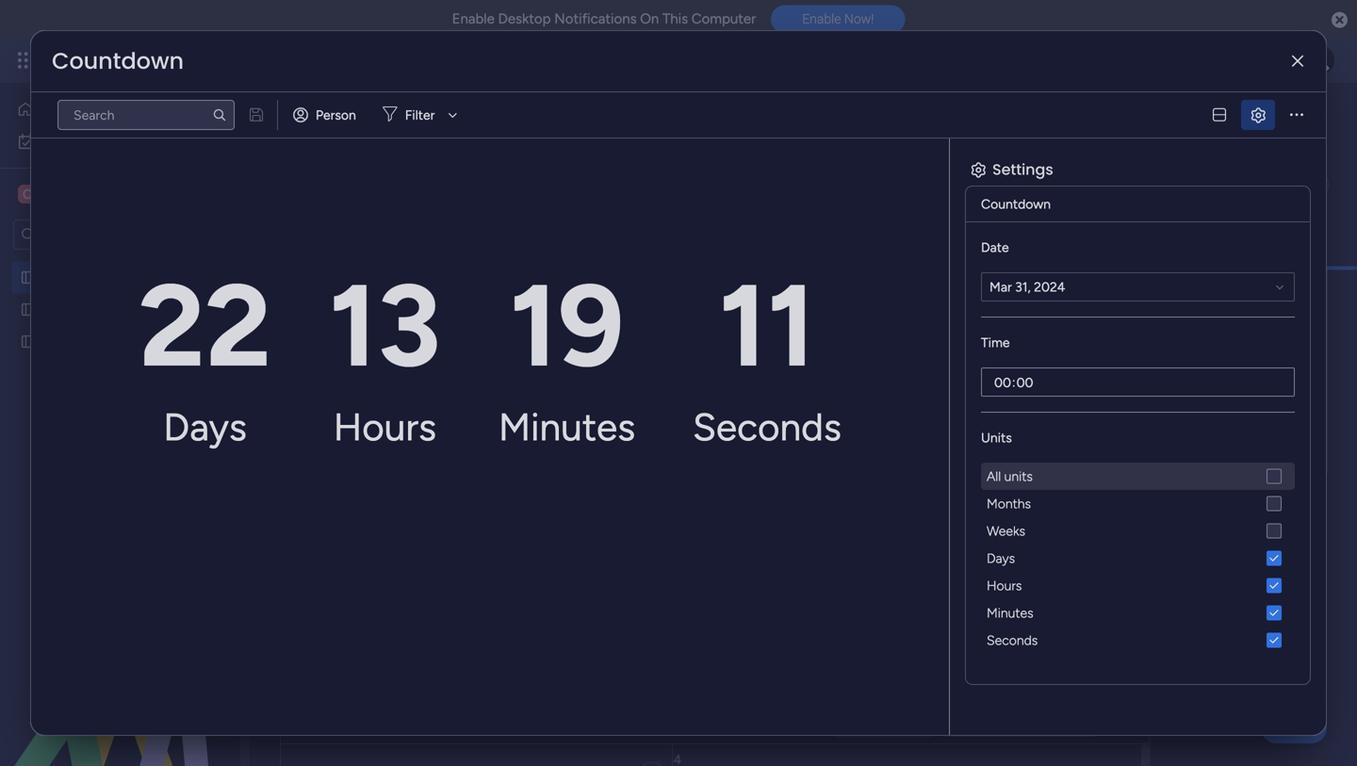Task type: locate. For each thing, give the bounding box(es) containing it.
group
[[981, 463, 1295, 654], [981, 490, 1295, 654]]

/
[[1269, 111, 1274, 127], [1259, 177, 1264, 193]]

hours
[[987, 578, 1022, 594]]

v2 collapse down image
[[296, 760, 313, 766]]

enable left now!
[[802, 11, 841, 27]]

1 horizontal spatial /
[[1269, 111, 1274, 127]]

0 vertical spatial countdown
[[52, 45, 184, 77]]

home link
[[11, 94, 229, 124]]

/ left 1
[[1269, 111, 1274, 127]]

requests
[[97, 302, 149, 318]]

1 00 from the left
[[995, 375, 1012, 391]]

redesign
[[162, 334, 213, 350]]

0 horizontal spatial /
[[1259, 177, 1264, 193]]

invite
[[1233, 111, 1266, 127]]

now!
[[845, 11, 874, 27]]

management
[[190, 49, 293, 71], [476, 98, 683, 140], [120, 270, 197, 286]]

units
[[981, 430, 1012, 446]]

website
[[44, 334, 93, 350]]

work
[[152, 49, 186, 71], [65, 133, 93, 149]]

digital asset management (dam)
[[287, 98, 786, 140], [44, 270, 239, 286]]

1 vertical spatial work
[[65, 133, 93, 149]]

more dots image
[[1291, 108, 1304, 122]]

13
[[329, 257, 441, 395]]

1 group from the top
[[981, 463, 1295, 654]]

invite / 1 button
[[1198, 104, 1292, 134]]

(dam)
[[690, 98, 786, 140], [201, 270, 239, 286]]

homepage
[[96, 334, 159, 350]]

0 vertical spatial /
[[1269, 111, 1274, 127]]

0 vertical spatial digital
[[287, 98, 381, 140]]

0 horizontal spatial work
[[65, 133, 93, 149]]

digital up the creative
[[44, 270, 82, 286]]

list box
[[0, 258, 240, 612]]

Digital asset management (DAM) field
[[282, 98, 791, 140]]

1 vertical spatial digital
[[44, 270, 82, 286]]

0 vertical spatial management
[[190, 49, 293, 71]]

00 right :
[[1017, 375, 1034, 391]]

search image
[[212, 107, 227, 123]]

digital left filter
[[287, 98, 381, 140]]

countdown
[[52, 45, 184, 77], [981, 196, 1051, 212]]

1 vertical spatial /
[[1259, 177, 1264, 193]]

work inside option
[[65, 133, 93, 149]]

/ inside button
[[1269, 111, 1274, 127]]

lottie animation element
[[0, 576, 240, 766]]

0 vertical spatial work
[[152, 49, 186, 71]]

/ for 2
[[1259, 177, 1264, 193]]

minutes
[[987, 605, 1034, 621]]

digital inside "list box"
[[44, 270, 82, 286]]

days
[[987, 551, 1015, 567]]

lottie animation image
[[0, 576, 240, 766]]

select product image
[[17, 51, 36, 70]]

months option
[[981, 490, 1295, 518]]

1 horizontal spatial work
[[152, 49, 186, 71]]

00
[[995, 375, 1012, 391], [1017, 375, 1034, 391]]

0 horizontal spatial asset
[[85, 270, 116, 286]]

0 vertical spatial asset
[[388, 98, 468, 140]]

1 horizontal spatial digital
[[287, 98, 381, 140]]

monday
[[84, 49, 149, 71]]

public board image down public board image
[[20, 333, 38, 351]]

1 vertical spatial option
[[953, 706, 1027, 736]]

None field
[[981, 272, 1295, 302]]

1 vertical spatial digital asset management (dam)
[[44, 270, 239, 286]]

enable left desktop
[[452, 10, 495, 27]]

integrate
[[1005, 177, 1059, 193]]

arrow down image
[[442, 104, 464, 126]]

creative requests
[[44, 302, 149, 318]]

1 vertical spatial (dam)
[[201, 270, 239, 286]]

enable
[[452, 10, 495, 27], [802, 11, 841, 27]]

1 horizontal spatial digital asset management (dam)
[[287, 98, 786, 140]]

countdown down integrate
[[981, 196, 1051, 212]]

c button
[[13, 178, 184, 210]]

2 enable from the left
[[802, 11, 841, 27]]

2 public board image from the top
[[20, 333, 38, 351]]

00 : 00
[[995, 374, 1034, 391]]

00 left :
[[995, 375, 1012, 391]]

no
[[517, 445, 535, 461]]

1 horizontal spatial asset
[[388, 98, 468, 140]]

settings
[[993, 159, 1054, 180]]

my work link
[[11, 126, 229, 157]]

my work option
[[11, 126, 229, 157]]

dapulse close image
[[1332, 11, 1348, 30]]

1 horizontal spatial countdown
[[981, 196, 1051, 212]]

0 horizontal spatial digital asset management (dam)
[[44, 270, 239, 286]]

asset up creative requests
[[85, 270, 116, 286]]

help button
[[1262, 713, 1327, 744]]

1 public board image from the top
[[20, 269, 38, 287]]

my
[[43, 133, 61, 149]]

/ left 2
[[1259, 177, 1264, 193]]

work right 'monday'
[[152, 49, 186, 71]]

1
[[1278, 111, 1283, 127]]

no value
[[517, 445, 571, 461]]

public board image
[[20, 269, 38, 287], [20, 333, 38, 351]]

Countdown field
[[47, 45, 189, 77]]

0 vertical spatial public board image
[[20, 269, 38, 287]]

help
[[1278, 718, 1311, 738]]

:
[[1013, 374, 1016, 390]]

Filter dashboard by text search field
[[58, 100, 235, 130]]

0 vertical spatial option
[[0, 261, 240, 264]]

1 horizontal spatial (dam)
[[690, 98, 786, 140]]

john smith image
[[1305, 45, 1335, 75]]

digital
[[287, 98, 381, 140], [44, 270, 82, 286]]

1 horizontal spatial option
[[953, 706, 1027, 736]]

days option
[[981, 545, 1295, 572]]

weeks
[[987, 523, 1026, 539]]

option up requests
[[0, 261, 240, 264]]

0 horizontal spatial enable
[[452, 10, 495, 27]]

0 vertical spatial (dam)
[[690, 98, 786, 140]]

work for monday
[[152, 49, 186, 71]]

1 horizontal spatial 00
[[1017, 375, 1034, 391]]

home option
[[11, 94, 229, 124]]

workspace image
[[18, 184, 37, 205]]

option down seconds
[[953, 706, 1027, 736]]

work right my
[[65, 133, 93, 149]]

2 group from the top
[[981, 490, 1295, 654]]

0 horizontal spatial 00
[[995, 375, 1012, 391]]

None search field
[[58, 100, 235, 130]]

0 vertical spatial digital asset management (dam)
[[287, 98, 786, 140]]

public board image
[[20, 301, 38, 319]]

collapse board header image
[[1310, 177, 1325, 192]]

asset
[[388, 98, 468, 140], [85, 270, 116, 286]]

2 vertical spatial management
[[120, 270, 197, 286]]

1 horizontal spatial enable
[[802, 11, 841, 27]]

website homepage redesign
[[44, 334, 213, 350]]

public board image up public board image
[[20, 269, 38, 287]]

enable inside button
[[802, 11, 841, 27]]

option
[[0, 261, 240, 264], [953, 706, 1027, 736]]

1 vertical spatial public board image
[[20, 333, 38, 351]]

days
[[163, 404, 247, 450]]

0 horizontal spatial digital
[[44, 270, 82, 286]]

integrate button
[[973, 165, 1155, 205]]

countdown up home link
[[52, 45, 184, 77]]

1 vertical spatial asset
[[85, 270, 116, 286]]

asset right person
[[388, 98, 468, 140]]

1 enable from the left
[[452, 10, 495, 27]]

home
[[41, 101, 77, 117]]

0 horizontal spatial (dam)
[[201, 270, 239, 286]]



Task type: vqa. For each thing, say whether or not it's contained in the screenshot.
v2 subitems open icon
no



Task type: describe. For each thing, give the bounding box(es) containing it.
22
[[139, 257, 272, 395]]

v2 split view image
[[1213, 108, 1227, 122]]

desktop
[[498, 10, 551, 27]]

months
[[987, 496, 1031, 512]]

enable now! button
[[771, 5, 905, 33]]

list box containing digital asset management (dam)
[[0, 258, 240, 612]]

hours option
[[981, 572, 1295, 600]]

notifications
[[554, 10, 637, 27]]

seconds option
[[981, 627, 1295, 654]]

c
[[23, 186, 32, 202]]

computer
[[692, 10, 756, 27]]

creative
[[44, 302, 94, 318]]

enable for enable desktop notifications on this computer
[[452, 10, 495, 27]]

1 vertical spatial countdown
[[981, 196, 1051, 212]]

on
[[640, 10, 659, 27]]

date
[[981, 239, 1009, 255]]

work for my
[[65, 133, 93, 149]]

gantt click to edit element
[[307, 708, 367, 734]]

group containing months
[[981, 490, 1295, 654]]

enable desktop notifications on this computer
[[452, 10, 756, 27]]

public board image for website homepage redesign
[[20, 333, 38, 351]]

filter button
[[375, 100, 464, 130]]

automate
[[1197, 177, 1256, 193]]

2 00 from the left
[[1017, 375, 1034, 391]]

minutes
[[499, 404, 636, 450]]

my work
[[43, 133, 93, 149]]

public board image for digital asset management (dam)
[[20, 269, 38, 287]]

11
[[719, 257, 816, 395]]

person
[[316, 107, 356, 123]]

all units
[[987, 469, 1033, 485]]

2
[[1267, 177, 1275, 193]]

management inside "list box"
[[120, 270, 197, 286]]

monday work management
[[84, 49, 293, 71]]

filter
[[405, 107, 435, 123]]

enable now!
[[802, 11, 874, 27]]

seconds
[[987, 633, 1038, 649]]

enable for enable now!
[[802, 11, 841, 27]]

units
[[1005, 469, 1033, 485]]

automate / 2
[[1197, 177, 1275, 193]]

value
[[538, 445, 571, 461]]

all
[[987, 469, 1001, 485]]

dapulse x slim image
[[1292, 54, 1304, 68]]

this
[[663, 10, 688, 27]]

time
[[981, 335, 1010, 351]]

19
[[510, 257, 625, 395]]

seconds
[[693, 404, 842, 450]]

1 vertical spatial management
[[476, 98, 683, 140]]

weeks option
[[981, 518, 1295, 545]]

invite / 1
[[1233, 111, 1283, 127]]

person button
[[286, 100, 367, 130]]

hours
[[334, 404, 437, 450]]

minutes option
[[981, 600, 1295, 627]]

0 horizontal spatial countdown
[[52, 45, 184, 77]]

group containing all units
[[981, 463, 1295, 654]]

0 horizontal spatial option
[[0, 261, 240, 264]]

/ for 1
[[1269, 111, 1274, 127]]



